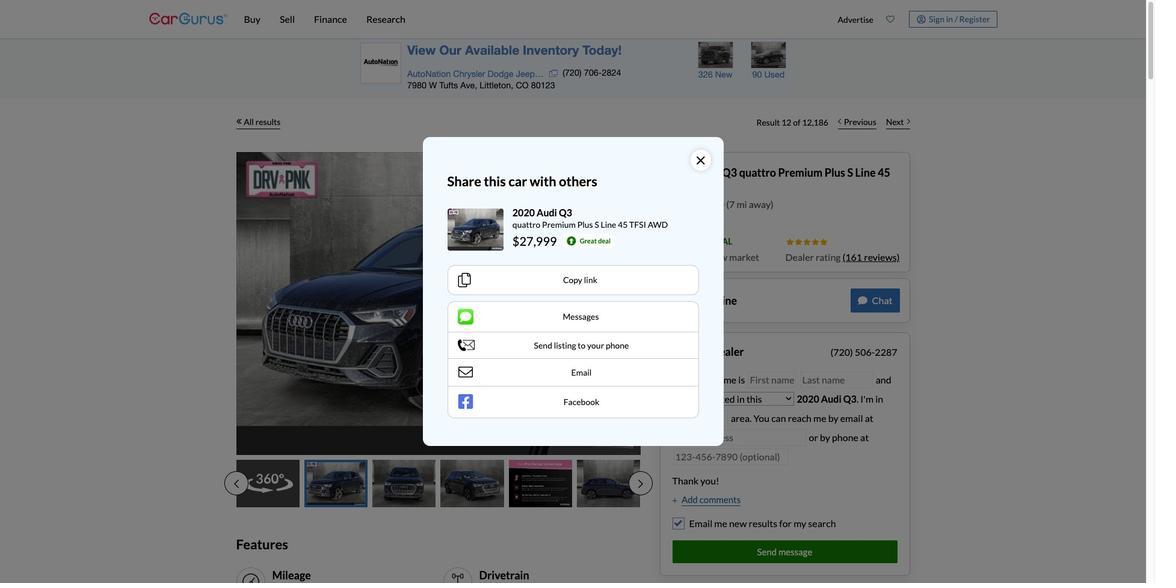 Task type: describe. For each thing, give the bounding box(es) containing it.
0 horizontal spatial me
[[715, 518, 728, 530]]

audi for $27,999
[[537, 207, 557, 218]]

are
[[689, 294, 705, 307]]

q3 for $27,999
[[559, 207, 573, 218]]

features
[[236, 537, 288, 553]]

2020 audi q3 image
[[448, 209, 504, 251]]

and
[[874, 374, 892, 386]]

previous
[[845, 116, 877, 127]]

awd for littleton,
[[694, 182, 721, 196]]

(161 reviews) button
[[843, 250, 900, 265]]

q3 for littleton,
[[723, 166, 738, 179]]

share this car with others
[[448, 173, 598, 190]]

messages link
[[448, 301, 699, 332]]

12
[[782, 117, 792, 127]]

Zip code field
[[690, 411, 728, 428]]

quattro for littleton,
[[740, 166, 777, 179]]

$1,714
[[670, 252, 700, 263]]

phone inside send listing to your phone button
[[606, 341, 629, 351]]

view vehicle photo 3 image
[[373, 461, 436, 508]]

email for email
[[572, 368, 592, 378]]

the
[[673, 413, 687, 424]]

$27,999
[[513, 234, 557, 248]]

listing
[[554, 341, 576, 351]]

(7
[[727, 199, 735, 210]]

send message
[[758, 547, 813, 558]]

. i'm in the
[[673, 394, 884, 424]]

great
[[683, 236, 710, 247]]

away)
[[749, 199, 774, 210]]

plus image
[[673, 499, 677, 505]]

for
[[780, 518, 792, 530]]

advertisement region
[[354, 39, 792, 93]]

contact dealer
[[673, 346, 744, 359]]

sign in / register
[[929, 14, 991, 24]]

is
[[739, 374, 745, 386]]

(720) 506-2287
[[831, 347, 898, 358]]

link
[[584, 275, 598, 286]]

506-
[[855, 347, 875, 358]]

1 vertical spatial by
[[820, 432, 831, 444]]

send for send message
[[758, 547, 777, 558]]

advertise link
[[832, 2, 880, 36]]

reviews)
[[865, 252, 900, 263]]

comment image
[[858, 296, 868, 306]]

cargurus logo homepage link image
[[149, 2, 227, 36]]

your
[[588, 341, 605, 351]]

dealer
[[714, 346, 744, 359]]

mileage image
[[241, 573, 260, 584]]

online
[[707, 294, 737, 307]]

chat
[[873, 295, 893, 306]]

email link
[[448, 359, 699, 386]]

vehicle full photo image
[[236, 152, 641, 456]]

s for littleton,
[[848, 166, 854, 179]]

2020 for littleton,
[[670, 166, 695, 179]]

we
[[670, 294, 687, 307]]

send listing to your phone image
[[458, 340, 475, 351]]

comments
[[700, 495, 741, 506]]

deal
[[598, 237, 611, 245]]

rating
[[816, 252, 841, 263]]

drivetrain image
[[448, 573, 467, 584]]

chevron left image
[[839, 119, 842, 125]]

1 horizontal spatial results
[[749, 518, 778, 530]]

chevron double left image
[[236, 119, 242, 125]]

/
[[955, 14, 958, 24]]

2020 audi q3 quattro premium plus s line 45 tfsi awd littleton, co (7 mi away)
[[670, 166, 891, 210]]

email
[[841, 413, 864, 424]]

drivetrain
[[479, 570, 530, 583]]

results inside all results link
[[256, 116, 281, 127]]

view vehicle photo 4 image
[[441, 461, 504, 508]]

area.
[[731, 413, 752, 424]]

area. you can reach me by email at
[[729, 413, 874, 424]]

send listing to your phone button
[[448, 332, 699, 359]]

car
[[509, 173, 527, 190]]

or by phone at
[[809, 432, 869, 444]]

next page image
[[638, 480, 643, 489]]

user icon image
[[917, 15, 926, 24]]

(161
[[843, 252, 863, 263]]

45 for littleton,
[[878, 166, 891, 179]]

share this car with others dialog
[[0, 0, 1147, 584]]

0 vertical spatial at
[[865, 413, 874, 424]]

facebook
[[564, 397, 600, 408]]

add
[[682, 495, 698, 506]]

cargurus logo homepage link link
[[149, 2, 227, 36]]

line for $27,999
[[601, 220, 617, 230]]

plus for $27,999
[[578, 220, 593, 230]]

we are online
[[670, 294, 737, 307]]

others
[[559, 173, 598, 190]]

mi
[[737, 199, 747, 210]]

share image
[[581, 168, 593, 180]]

email image
[[458, 367, 475, 378]]

s for $27,999
[[595, 220, 599, 230]]

thank
[[673, 476, 699, 487]]

add comments
[[682, 495, 741, 506]]

2 horizontal spatial audi
[[822, 394, 842, 405]]



Task type: locate. For each thing, give the bounding box(es) containing it.
all
[[244, 116, 254, 127]]

0 horizontal spatial phone
[[606, 341, 629, 351]]

0 horizontal spatial premium
[[542, 220, 576, 230]]

below
[[702, 252, 728, 263]]

add comments button
[[673, 494, 741, 507]]

all results
[[244, 116, 281, 127]]

1 vertical spatial tfsi
[[630, 220, 646, 230]]

my right for
[[794, 518, 807, 530]]

menu bar
[[227, 0, 832, 39]]

premium down of on the top right of page
[[779, 166, 823, 179]]

at
[[865, 413, 874, 424], [861, 432, 869, 444]]

view vehicle photo 1 image
[[236, 461, 300, 508]]

0 vertical spatial email
[[572, 368, 592, 378]]

results right all
[[256, 116, 281, 127]]

quattro for $27,999
[[513, 220, 541, 230]]

1 horizontal spatial me
[[814, 413, 827, 424]]

0 horizontal spatial in
[[876, 394, 884, 405]]

send
[[534, 341, 553, 351], [758, 547, 777, 558]]

messages image
[[458, 309, 473, 325]]

you!
[[701, 476, 720, 487]]

new
[[730, 518, 747, 530]]

quattro inside 2020 audi q3 quattro premium plus s line 45 tfsi awd $27,999
[[513, 220, 541, 230]]

q3 inside 2020 audi q3 quattro premium plus s line 45 tfsi awd littleton, co (7 mi away)
[[723, 166, 738, 179]]

tfsi inside 2020 audi q3 quattro premium plus s line 45 tfsi awd littleton, co (7 mi away)
[[670, 182, 692, 196]]

chevron right image
[[907, 119, 910, 125]]

1 horizontal spatial premium
[[779, 166, 823, 179]]

by right or on the bottom right of the page
[[820, 432, 831, 444]]

hello,
[[673, 374, 697, 386]]

q3 left i'm
[[844, 394, 857, 405]]

email me new results for my search
[[690, 518, 836, 530]]

send for send listing to your phone
[[534, 341, 553, 351]]

45 for $27,999
[[618, 220, 628, 230]]

0 vertical spatial plus
[[825, 166, 846, 179]]

0 vertical spatial awd
[[694, 182, 721, 196]]

0 horizontal spatial 2020
[[513, 207, 535, 218]]

0 vertical spatial tfsi
[[670, 182, 692, 196]]

hello, my name is
[[673, 374, 747, 386]]

in right i'm
[[876, 394, 884, 405]]

2020 left close icon
[[670, 166, 695, 179]]

0 horizontal spatial tfsi
[[630, 220, 646, 230]]

premium inside 2020 audi q3 quattro premium plus s line 45 tfsi awd littleton, co (7 mi away)
[[779, 166, 823, 179]]

send left listing
[[534, 341, 553, 351]]

audi inside 2020 audi q3 quattro premium plus s line 45 tfsi awd littleton, co (7 mi away)
[[698, 166, 720, 179]]

1 vertical spatial q3
[[559, 207, 573, 218]]

1 vertical spatial results
[[749, 518, 778, 530]]

Phone (optional) telephone field
[[674, 449, 788, 466]]

s up great deal in the top of the page
[[595, 220, 599, 230]]

copy link image
[[458, 273, 472, 288]]

audi inside 2020 audi q3 quattro premium plus s line 45 tfsi awd $27,999
[[537, 207, 557, 218]]

premium for littleton,
[[779, 166, 823, 179]]

1 horizontal spatial plus
[[825, 166, 846, 179]]

view vehicle photo 5 image
[[509, 461, 573, 508]]

market
[[730, 252, 760, 263]]

2287
[[875, 347, 898, 358]]

sign in / register menu item
[[901, 11, 998, 28]]

line up deal
[[601, 220, 617, 230]]

line inside 2020 audi q3 quattro premium plus s line 45 tfsi awd littleton, co (7 mi away)
[[856, 166, 876, 179]]

2020 for $27,999
[[513, 207, 535, 218]]

1 horizontal spatial email
[[690, 518, 713, 530]]

1 horizontal spatial phone
[[833, 432, 859, 444]]

First name field
[[749, 372, 797, 389]]

tab list
[[224, 461, 653, 508]]

i'm
[[861, 394, 874, 405]]

0 vertical spatial in
[[947, 14, 954, 24]]

45 inside 2020 audi q3 quattro premium plus s line 45 tfsi awd littleton, co (7 mi away)
[[878, 166, 891, 179]]

send inside share this car with others dialog
[[534, 341, 553, 351]]

.
[[857, 394, 859, 405]]

1 vertical spatial premium
[[542, 220, 576, 230]]

2 vertical spatial audi
[[822, 394, 842, 405]]

dealer rating (161 reviews)
[[786, 252, 900, 263]]

line inside 2020 audi q3 quattro premium plus s line 45 tfsi awd $27,999
[[601, 220, 617, 230]]

s inside 2020 audi q3 quattro premium plus s line 45 tfsi awd $27,999
[[595, 220, 599, 230]]

premium up great deal icon
[[542, 220, 576, 230]]

register
[[960, 14, 991, 24]]

audi for littleton,
[[698, 166, 720, 179]]

send listing to your phone
[[534, 341, 629, 351]]

tfsi inside 2020 audi q3 quattro premium plus s line 45 tfsi awd $27,999
[[630, 220, 646, 230]]

all results link
[[236, 109, 281, 135]]

plus inside 2020 audi q3 quattro premium plus s line 45 tfsi awd littleton, co (7 mi away)
[[825, 166, 846, 179]]

plus up "great"
[[578, 220, 593, 230]]

can
[[772, 413, 787, 424]]

0 vertical spatial phone
[[606, 341, 629, 351]]

2020 up $27,999
[[513, 207, 535, 218]]

me
[[814, 413, 827, 424], [715, 518, 728, 530]]

phone
[[606, 341, 629, 351], [833, 432, 859, 444]]

chat button
[[851, 289, 900, 313]]

my left name
[[699, 374, 712, 386]]

view vehicle photo 2 image
[[304, 461, 368, 508]]

me right reach
[[814, 413, 827, 424]]

to
[[578, 341, 586, 351]]

0 vertical spatial send
[[534, 341, 553, 351]]

0 vertical spatial me
[[814, 413, 827, 424]]

0 horizontal spatial quattro
[[513, 220, 541, 230]]

advertise
[[838, 14, 874, 24]]

result 12 of 12,186
[[757, 117, 829, 127]]

s down 'previous' link
[[848, 166, 854, 179]]

at right email on the bottom of the page
[[865, 413, 874, 424]]

0 vertical spatial q3
[[723, 166, 738, 179]]

at down email on the bottom of the page
[[861, 432, 869, 444]]

email down send listing to your phone
[[572, 368, 592, 378]]

0 horizontal spatial my
[[699, 374, 712, 386]]

q3 up great deal icon
[[559, 207, 573, 218]]

email down add comments button
[[690, 518, 713, 530]]

great
[[580, 237, 597, 245]]

thank you!
[[673, 476, 720, 487]]

line down 'previous' link
[[856, 166, 876, 179]]

1 vertical spatial my
[[794, 518, 807, 530]]

dealer
[[786, 252, 814, 263]]

Last name field
[[801, 372, 873, 389]]

0 horizontal spatial line
[[601, 220, 617, 230]]

quattro
[[740, 166, 777, 179], [513, 220, 541, 230]]

0 horizontal spatial send
[[534, 341, 553, 351]]

plus for littleton,
[[825, 166, 846, 179]]

2020
[[670, 166, 695, 179], [513, 207, 535, 218], [797, 394, 820, 405]]

1 vertical spatial s
[[595, 220, 599, 230]]

tfsi for $27,999
[[630, 220, 646, 230]]

1 vertical spatial audi
[[537, 207, 557, 218]]

phone right your
[[606, 341, 629, 351]]

mileage
[[272, 570, 311, 583]]

message
[[779, 547, 813, 558]]

email
[[572, 368, 592, 378], [690, 518, 713, 530]]

result
[[757, 117, 780, 127]]

line
[[856, 166, 876, 179], [601, 220, 617, 230]]

1 vertical spatial awd
[[648, 220, 668, 230]]

1 vertical spatial 2020
[[513, 207, 535, 218]]

premium inside 2020 audi q3 quattro premium plus s line 45 tfsi awd $27,999
[[542, 220, 576, 230]]

0 vertical spatial premium
[[779, 166, 823, 179]]

1 vertical spatial plus
[[578, 220, 593, 230]]

s
[[848, 166, 854, 179], [595, 220, 599, 230]]

1 horizontal spatial audi
[[698, 166, 720, 179]]

messages
[[563, 312, 599, 322]]

audi down last name field
[[822, 394, 842, 405]]

next
[[887, 116, 904, 127]]

quattro up the away) on the right of the page
[[740, 166, 777, 179]]

prev page image
[[234, 480, 239, 489]]

2020 audi q3
[[797, 394, 857, 405]]

0 vertical spatial results
[[256, 116, 281, 127]]

send left message on the right bottom of the page
[[758, 547, 777, 558]]

1 vertical spatial line
[[601, 220, 617, 230]]

1 horizontal spatial in
[[947, 14, 954, 24]]

or
[[809, 432, 819, 444]]

1 vertical spatial in
[[876, 394, 884, 405]]

close image
[[697, 154, 705, 167]]

2020 up area. you can reach me by email at
[[797, 394, 820, 405]]

2 vertical spatial q3
[[844, 394, 857, 405]]

of
[[794, 117, 801, 127]]

2 horizontal spatial q3
[[844, 394, 857, 405]]

0 vertical spatial 45
[[878, 166, 891, 179]]

you
[[754, 413, 770, 424]]

next link
[[882, 109, 915, 135]]

0 horizontal spatial awd
[[648, 220, 668, 230]]

0 vertical spatial my
[[699, 374, 712, 386]]

previous link
[[834, 109, 882, 135]]

q3 right close icon
[[723, 166, 738, 179]]

0 horizontal spatial audi
[[537, 207, 557, 218]]

s inside 2020 audi q3 quattro premium plus s line 45 tfsi awd littleton, co (7 mi away)
[[848, 166, 854, 179]]

0 vertical spatial quattro
[[740, 166, 777, 179]]

0 vertical spatial line
[[856, 166, 876, 179]]

awd for $27,999
[[648, 220, 668, 230]]

1 horizontal spatial 2020
[[670, 166, 695, 179]]

email for email me new results for my search
[[690, 518, 713, 530]]

by left email on the bottom of the page
[[829, 413, 839, 424]]

2 vertical spatial 2020
[[797, 394, 820, 405]]

1 vertical spatial send
[[758, 547, 777, 558]]

with
[[530, 173, 557, 190]]

1 vertical spatial me
[[715, 518, 728, 530]]

this
[[484, 173, 506, 190]]

1 vertical spatial email
[[690, 518, 713, 530]]

menu
[[832, 2, 998, 36]]

share
[[448, 173, 482, 190]]

great deal $1,714 below market
[[670, 236, 760, 263]]

audi down with
[[537, 207, 557, 218]]

reach
[[788, 413, 812, 424]]

phone down email on the bottom of the page
[[833, 432, 859, 444]]

1 horizontal spatial s
[[848, 166, 854, 179]]

0 vertical spatial 2020
[[670, 166, 695, 179]]

in inside the . i'm in the
[[876, 394, 884, 405]]

facebook image
[[458, 394, 475, 411]]

1 vertical spatial phone
[[833, 432, 859, 444]]

line for littleton,
[[856, 166, 876, 179]]

menu containing sign in / register
[[832, 2, 998, 36]]

great deal image
[[567, 236, 576, 246]]

awd inside 2020 audi q3 quattro premium plus s line 45 tfsi awd littleton, co (7 mi away)
[[694, 182, 721, 196]]

0 horizontal spatial s
[[595, 220, 599, 230]]

my
[[699, 374, 712, 386], [794, 518, 807, 530]]

copy link
[[563, 275, 598, 286]]

1 horizontal spatial 45
[[878, 166, 891, 179]]

audi up the co
[[698, 166, 720, 179]]

1 horizontal spatial my
[[794, 518, 807, 530]]

2020 audi q3 quattro premium plus s line 45 tfsi awd $27,999
[[513, 207, 668, 248]]

sign
[[929, 14, 945, 24]]

send message button
[[673, 541, 898, 564]]

plus
[[825, 166, 846, 179], [578, 220, 593, 230]]

45 inside 2020 audi q3 quattro premium plus s line 45 tfsi awd $27,999
[[618, 220, 628, 230]]

search
[[809, 518, 836, 530]]

copy
[[563, 275, 583, 286]]

2020 inside 2020 audi q3 quattro premium plus s line 45 tfsi awd littleton, co (7 mi away)
[[670, 166, 695, 179]]

2 horizontal spatial 2020
[[797, 394, 820, 405]]

2020 inside 2020 audi q3 quattro premium plus s line 45 tfsi awd $27,999
[[513, 207, 535, 218]]

facebook link
[[448, 386, 699, 419]]

email inside share this car with others dialog
[[572, 368, 592, 378]]

0 horizontal spatial q3
[[559, 207, 573, 218]]

results
[[256, 116, 281, 127], [749, 518, 778, 530]]

in inside menu item
[[947, 14, 954, 24]]

0 vertical spatial s
[[848, 166, 854, 179]]

0 vertical spatial audi
[[698, 166, 720, 179]]

1 vertical spatial quattro
[[513, 220, 541, 230]]

view vehicle photo 6 image
[[577, 461, 641, 508]]

copy link button
[[448, 265, 699, 295]]

0 horizontal spatial results
[[256, 116, 281, 127]]

deal
[[711, 236, 733, 247]]

tfsi for littleton,
[[670, 182, 692, 196]]

name
[[714, 374, 737, 386]]

12,186
[[803, 117, 829, 127]]

q3 inside 2020 audi q3 quattro premium plus s line 45 tfsi awd $27,999
[[559, 207, 573, 218]]

(720)
[[831, 347, 854, 358]]

in left / on the right top of the page
[[947, 14, 954, 24]]

1 horizontal spatial awd
[[694, 182, 721, 196]]

1 vertical spatial 45
[[618, 220, 628, 230]]

quattro up $27,999
[[513, 220, 541, 230]]

0 vertical spatial by
[[829, 413, 839, 424]]

1 horizontal spatial quattro
[[740, 166, 777, 179]]

me left "new"
[[715, 518, 728, 530]]

0 horizontal spatial 45
[[618, 220, 628, 230]]

1 horizontal spatial line
[[856, 166, 876, 179]]

results left for
[[749, 518, 778, 530]]

plus down "chevron left" icon
[[825, 166, 846, 179]]

0 horizontal spatial email
[[572, 368, 592, 378]]

1 vertical spatial at
[[861, 432, 869, 444]]

q3
[[723, 166, 738, 179], [559, 207, 573, 218], [844, 394, 857, 405]]

co
[[711, 199, 725, 210]]

awd inside 2020 audi q3 quattro premium plus s line 45 tfsi awd $27,999
[[648, 220, 668, 230]]

saved cars image
[[887, 15, 895, 23]]

sign in / register link
[[910, 11, 998, 28]]

quattro inside 2020 audi q3 quattro premium plus s line 45 tfsi awd littleton, co (7 mi away)
[[740, 166, 777, 179]]

premium for $27,999
[[542, 220, 576, 230]]

plus inside 2020 audi q3 quattro premium plus s line 45 tfsi awd $27,999
[[578, 220, 593, 230]]

0 horizontal spatial plus
[[578, 220, 593, 230]]

great deal
[[580, 237, 611, 245]]

1 horizontal spatial tfsi
[[670, 182, 692, 196]]

littleton,
[[670, 199, 709, 210]]

1 horizontal spatial q3
[[723, 166, 738, 179]]

Email address email field
[[674, 430, 806, 447]]

1 horizontal spatial send
[[758, 547, 777, 558]]



Task type: vqa. For each thing, say whether or not it's contained in the screenshot.
Hassle-
no



